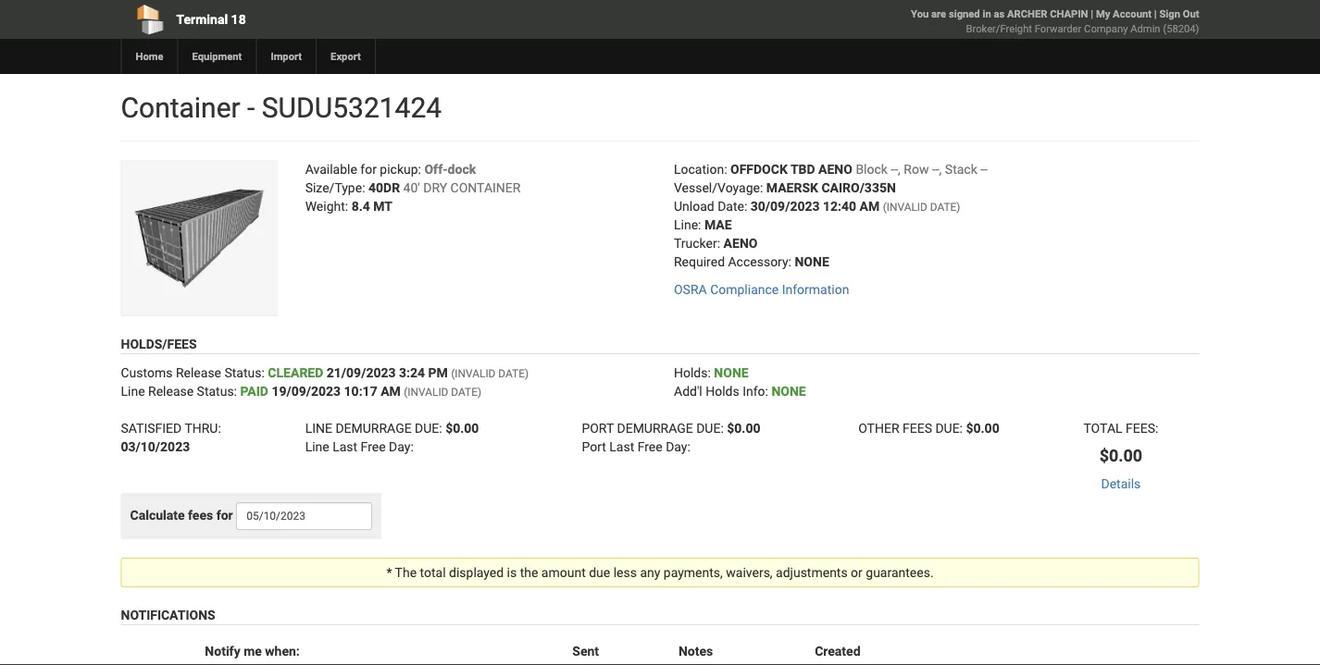 Task type: vqa. For each thing, say whether or not it's contained in the screenshot.
the All
no



Task type: describe. For each thing, give the bounding box(es) containing it.
available for pickup: off-dock size/type: 40dr 40' dry container weight: 8.4 mt
[[305, 162, 521, 214]]

thru:
[[185, 421, 221, 436]]

archer
[[1007, 8, 1047, 20]]

equipment
[[192, 50, 242, 62]]

due: for line demurrage due:
[[415, 421, 442, 436]]

$0.00 down total fees:
[[1099, 446, 1142, 466]]

weight:
[[305, 199, 348, 214]]

osra compliance information
[[674, 282, 849, 297]]

customs release status: cleared 21/09/2023 3:24 pm (invalid date) line release status: paid 19/09/2023 10:17 am (invalid date)
[[121, 365, 529, 399]]

broker/freight
[[966, 23, 1032, 35]]

1 vertical spatial aeno
[[723, 236, 758, 251]]

information
[[782, 282, 849, 297]]

any
[[640, 565, 660, 580]]

am inside location: offdock tbd aeno block --, row --, stack -- vessel/voyage: maersk cairo/335n unload date: 30/09/2023 12:40 am (invalid date) line: mae trucker: aeno required accessory: none
[[860, 199, 880, 214]]

compliance
[[710, 282, 779, 297]]

accessory:
[[728, 254, 791, 269]]

1 vertical spatial status:
[[197, 384, 237, 399]]

total
[[1083, 421, 1122, 436]]

available
[[305, 162, 357, 177]]

you are signed in as archer chapin | my account | sign out broker/freight forwarder company admin (58204)
[[911, 8, 1199, 35]]

other
[[858, 421, 899, 436]]

my account link
[[1096, 8, 1152, 20]]

me
[[244, 644, 262, 659]]

notifications
[[121, 608, 215, 623]]

total fees:
[[1083, 421, 1158, 436]]

for inside available for pickup: off-dock size/type: 40dr 40' dry container weight: 8.4 mt
[[360, 162, 377, 177]]

off-
[[424, 162, 448, 177]]

trucker:
[[674, 236, 720, 251]]

waivers,
[[726, 565, 773, 580]]

0 horizontal spatial for
[[216, 508, 233, 523]]

line:
[[674, 217, 701, 232]]

free for line
[[361, 439, 386, 455]]

chapin
[[1050, 8, 1088, 20]]

18
[[231, 12, 246, 27]]

am inside customs release status: cleared 21/09/2023 3:24 pm (invalid date) line release status: paid 19/09/2023 10:17 am (invalid date)
[[381, 384, 401, 399]]

line inside customs release status: cleared 21/09/2023 3:24 pm (invalid date) line release status: paid 19/09/2023 10:17 am (invalid date)
[[121, 384, 145, 399]]

unload
[[674, 199, 714, 214]]

my
[[1096, 8, 1110, 20]]

terminal
[[176, 12, 228, 27]]

holds:
[[674, 365, 711, 381]]

30/09/2023
[[751, 199, 820, 214]]

is
[[507, 565, 517, 580]]

19/09/2023
[[272, 384, 341, 399]]

details
[[1101, 476, 1141, 491]]

customs
[[121, 365, 173, 381]]

port
[[582, 421, 614, 436]]

2 | from the left
[[1154, 8, 1157, 20]]

sent
[[572, 644, 599, 659]]

21/09/2023
[[327, 365, 396, 381]]

export
[[331, 50, 361, 62]]

required
[[674, 254, 725, 269]]

location:
[[674, 162, 727, 177]]

terminal 18 link
[[121, 0, 554, 39]]

created
[[815, 644, 860, 659]]

8.4 mt
[[351, 199, 393, 214]]

osra compliance information link
[[674, 282, 849, 297]]

satisfied thru: 03/10/2023
[[121, 421, 221, 455]]

day: for line last free day:
[[389, 439, 414, 455]]

location: offdock tbd aeno block --, row --, stack -- vessel/voyage: maersk cairo/335n unload date: 30/09/2023 12:40 am (invalid date) line: mae trucker: aeno required accessory: none
[[674, 162, 988, 269]]

adjustments
[[776, 565, 848, 580]]

import link
[[256, 39, 316, 74]]

pickup:
[[380, 162, 421, 177]]

due
[[589, 565, 610, 580]]

day: for port last free day:
[[666, 439, 690, 455]]

cleared
[[268, 365, 323, 381]]

notify
[[205, 644, 240, 659]]

1 horizontal spatial (invalid
[[451, 367, 496, 380]]

10:17
[[344, 384, 377, 399]]

line inside line demurrage due: $0.00 line last free day:
[[305, 439, 329, 455]]

block
[[856, 162, 888, 177]]

0 vertical spatial release
[[176, 365, 221, 381]]

cairo/335n
[[821, 180, 896, 195]]

fees
[[188, 508, 213, 523]]

date) inside location: offdock tbd aeno block --, row --, stack -- vessel/voyage: maersk cairo/335n unload date: 30/09/2023 12:40 am (invalid date) line: mae trucker: aeno required accessory: none
[[930, 200, 960, 213]]

Calculate fees for text field
[[236, 503, 372, 530]]

sign
[[1159, 8, 1180, 20]]

as
[[994, 8, 1005, 20]]

fees:
[[1126, 421, 1158, 436]]

company
[[1084, 23, 1128, 35]]

holds
[[706, 384, 739, 399]]

container
[[121, 91, 240, 124]]

displayed
[[449, 565, 504, 580]]

amount
[[541, 565, 586, 580]]

home
[[136, 50, 163, 62]]

(invalid inside location: offdock tbd aeno block --, row --, stack -- vessel/voyage: maersk cairo/335n unload date: 30/09/2023 12:40 am (invalid date) line: mae trucker: aeno required accessory: none
[[883, 200, 927, 213]]

calculate
[[130, 508, 185, 523]]

line
[[305, 421, 332, 436]]

demurrage for line last free day:
[[335, 421, 412, 436]]

2 , from the left
[[939, 162, 942, 177]]

import
[[271, 50, 302, 62]]



Task type: locate. For each thing, give the bounding box(es) containing it.
0 vertical spatial am
[[860, 199, 880, 214]]

2 day: from the left
[[666, 439, 690, 455]]

0 vertical spatial none
[[714, 365, 749, 381]]

day:
[[389, 439, 414, 455], [666, 439, 690, 455]]

account
[[1113, 8, 1152, 20]]

1 vertical spatial for
[[216, 508, 233, 523]]

day: down add'l
[[666, 439, 690, 455]]

day: inside line demurrage due: $0.00 line last free day:
[[389, 439, 414, 455]]

1 last from the left
[[332, 439, 357, 455]]

are
[[931, 8, 946, 20]]

stack
[[945, 162, 977, 177]]

free inside line demurrage due: $0.00 line last free day:
[[361, 439, 386, 455]]

40dr
[[368, 180, 400, 195]]

3:24
[[399, 365, 425, 381]]

2 vertical spatial date)
[[451, 386, 481, 399]]

line down line
[[305, 439, 329, 455]]

add'l
[[674, 384, 702, 399]]

forwarder
[[1035, 23, 1081, 35]]

demurrage inside line demurrage due: $0.00 line last free day:
[[335, 421, 412, 436]]

other fees due: $0.00
[[858, 421, 999, 436]]

sudu5321424
[[262, 91, 442, 124]]

2 vertical spatial (invalid
[[404, 386, 448, 399]]

2 free from the left
[[637, 439, 662, 455]]

$0.00 down info:
[[727, 421, 760, 436]]

1 , from the left
[[898, 162, 901, 177]]

last down 10:17
[[332, 439, 357, 455]]

holds/fees
[[121, 337, 197, 352]]

free inside "port demurrage due: $0.00 port last free day:"
[[637, 439, 662, 455]]

mae
[[704, 217, 732, 232]]

12:40
[[823, 199, 856, 214]]

0 horizontal spatial demurrage
[[335, 421, 412, 436]]

calculate fees for
[[130, 508, 233, 523]]

0 horizontal spatial due:
[[415, 421, 442, 436]]

(58204)
[[1163, 23, 1199, 35]]

0 vertical spatial for
[[360, 162, 377, 177]]

demurrage inside "port demurrage due: $0.00 port last free day:"
[[617, 421, 693, 436]]

due: inside line demurrage due: $0.00 line last free day:
[[415, 421, 442, 436]]

when:
[[265, 644, 300, 659]]

none right info:
[[771, 384, 806, 399]]

aeno up accessory:
[[723, 236, 758, 251]]

1 vertical spatial none
[[771, 384, 806, 399]]

*
[[386, 565, 392, 580]]

container
[[450, 180, 521, 195]]

last for line
[[332, 439, 357, 455]]

in
[[983, 8, 991, 20]]

date) up line demurrage due: $0.00 line last free day:
[[451, 386, 481, 399]]

line down customs
[[121, 384, 145, 399]]

0 horizontal spatial ,
[[898, 162, 901, 177]]

port demurrage due: $0.00 port last free day:
[[582, 421, 760, 455]]

demurrage down add'l
[[617, 421, 693, 436]]

none up holds
[[714, 365, 749, 381]]

| left my
[[1091, 8, 1093, 20]]

due: inside "port demurrage due: $0.00 port last free day:"
[[696, 421, 724, 436]]

$0.00 inside "port demurrage due: $0.00 port last free day:"
[[727, 421, 760, 436]]

tbd
[[790, 162, 815, 177]]

2 horizontal spatial due:
[[935, 421, 963, 436]]

date) down the stack
[[930, 200, 960, 213]]

|
[[1091, 8, 1093, 20], [1154, 8, 1157, 20]]

1 horizontal spatial demurrage
[[617, 421, 693, 436]]

demurrage for port last free day:
[[617, 421, 693, 436]]

1 demurrage from the left
[[335, 421, 412, 436]]

admin
[[1130, 23, 1160, 35]]

1 horizontal spatial last
[[609, 439, 634, 455]]

0 horizontal spatial day:
[[389, 439, 414, 455]]

due: down pm
[[415, 421, 442, 436]]

1 horizontal spatial due:
[[696, 421, 724, 436]]

1 | from the left
[[1091, 8, 1093, 20]]

1 vertical spatial am
[[381, 384, 401, 399]]

status: left paid
[[197, 384, 237, 399]]

for
[[360, 162, 377, 177], [216, 508, 233, 523]]

(invalid down row in the right of the page
[[883, 200, 927, 213]]

date:
[[718, 199, 747, 214]]

0 horizontal spatial aeno
[[723, 236, 758, 251]]

you
[[911, 8, 929, 20]]

1 horizontal spatial day:
[[666, 439, 690, 455]]

container - sudu5321424
[[121, 91, 442, 124]]

signed
[[949, 8, 980, 20]]

free
[[361, 439, 386, 455], [637, 439, 662, 455]]

1 horizontal spatial date)
[[498, 367, 529, 380]]

$0.00 for line demurrage due: $0.00 line last free day:
[[445, 421, 479, 436]]

$0.00 for port demurrage due: $0.00 port last free day:
[[727, 421, 760, 436]]

2 horizontal spatial date)
[[930, 200, 960, 213]]

40' dry container image
[[121, 160, 277, 317]]

equipment link
[[177, 39, 256, 74]]

last right port
[[609, 439, 634, 455]]

1 horizontal spatial free
[[637, 439, 662, 455]]

day: down the 3:24
[[389, 439, 414, 455]]

1 vertical spatial line
[[305, 439, 329, 455]]

maersk
[[766, 180, 818, 195]]

0 horizontal spatial free
[[361, 439, 386, 455]]

0 horizontal spatial (invalid
[[404, 386, 448, 399]]

0 vertical spatial date)
[[930, 200, 960, 213]]

notes
[[678, 644, 713, 659]]

day: inside "port demurrage due: $0.00 port last free day:"
[[666, 439, 690, 455]]

payments,
[[664, 565, 723, 580]]

for right fees
[[216, 508, 233, 523]]

osra
[[674, 282, 707, 297]]

| left sign
[[1154, 8, 1157, 20]]

2 horizontal spatial (invalid
[[883, 200, 927, 213]]

0 horizontal spatial |
[[1091, 8, 1093, 20]]

0 vertical spatial status:
[[224, 365, 265, 381]]

status:
[[224, 365, 265, 381], [197, 384, 237, 399]]

$0.00 for other fees due: $0.00
[[966, 421, 999, 436]]

free down 10:17
[[361, 439, 386, 455]]

due:
[[415, 421, 442, 436], [696, 421, 724, 436], [935, 421, 963, 436]]

(invalid
[[883, 200, 927, 213], [451, 367, 496, 380], [404, 386, 448, 399]]

am down the 3:24
[[381, 384, 401, 399]]

due: right fees
[[935, 421, 963, 436]]

3 due: from the left
[[935, 421, 963, 436]]

0 horizontal spatial none
[[714, 365, 749, 381]]

for up 40dr
[[360, 162, 377, 177]]

(invalid down pm
[[404, 386, 448, 399]]

demurrage down 10:17
[[335, 421, 412, 436]]

last inside "port demurrage due: $0.00 port last free day:"
[[609, 439, 634, 455]]

due: for port demurrage due:
[[696, 421, 724, 436]]

paid
[[240, 384, 268, 399]]

1 vertical spatial date)
[[498, 367, 529, 380]]

2 last from the left
[[609, 439, 634, 455]]

1 horizontal spatial line
[[305, 439, 329, 455]]

0 vertical spatial line
[[121, 384, 145, 399]]

, left row in the right of the page
[[898, 162, 901, 177]]

last inside line demurrage due: $0.00 line last free day:
[[332, 439, 357, 455]]

date) right pm
[[498, 367, 529, 380]]

notify me when:
[[205, 644, 300, 659]]

0 horizontal spatial am
[[381, 384, 401, 399]]

1 free from the left
[[361, 439, 386, 455]]

1 horizontal spatial |
[[1154, 8, 1157, 20]]

home link
[[121, 39, 177, 74]]

$0.00 down pm
[[445, 421, 479, 436]]

less
[[613, 565, 637, 580]]

terminal 18
[[176, 12, 246, 27]]

guarantees.
[[866, 565, 934, 580]]

$0.00 right fees
[[966, 421, 999, 436]]

1 horizontal spatial for
[[360, 162, 377, 177]]

2 due: from the left
[[696, 421, 724, 436]]

demurrage
[[335, 421, 412, 436], [617, 421, 693, 436]]

vessel/voyage:
[[674, 180, 763, 195]]

1 due: from the left
[[415, 421, 442, 436]]

fees
[[903, 421, 932, 436]]

the
[[520, 565, 538, 580]]

1 horizontal spatial aeno
[[818, 162, 852, 177]]

aeno up cairo/335n in the top of the page
[[818, 162, 852, 177]]

due: down holds
[[696, 421, 724, 436]]

1 vertical spatial release
[[148, 384, 194, 399]]

0 vertical spatial aeno
[[818, 162, 852, 177]]

* the total displayed is the amount due less any payments, waivers, adjustments or guarantees.
[[386, 565, 934, 580]]

export link
[[316, 39, 375, 74]]

1 day: from the left
[[389, 439, 414, 455]]

dry
[[423, 180, 447, 195]]

line demurrage due: $0.00 line last free day:
[[305, 421, 479, 455]]

1 vertical spatial (invalid
[[451, 367, 496, 380]]

info:
[[743, 384, 768, 399]]

free for port
[[637, 439, 662, 455]]

1 horizontal spatial ,
[[939, 162, 942, 177]]

offdock
[[730, 162, 788, 177]]

status: up paid
[[224, 365, 265, 381]]

0 horizontal spatial line
[[121, 384, 145, 399]]

sign out link
[[1159, 8, 1199, 20]]

pm
[[428, 365, 448, 381]]

(invalid right pm
[[451, 367, 496, 380]]

0 horizontal spatial last
[[332, 439, 357, 455]]

0 horizontal spatial date)
[[451, 386, 481, 399]]

size/type:
[[305, 180, 365, 195]]

release down customs
[[148, 384, 194, 399]]

or
[[851, 565, 863, 580]]

, left the stack
[[939, 162, 942, 177]]

free right port
[[637, 439, 662, 455]]

0 vertical spatial (invalid
[[883, 200, 927, 213]]

40'
[[403, 180, 420, 195]]

1 horizontal spatial am
[[860, 199, 880, 214]]

release down holds/fees at the left
[[176, 365, 221, 381]]

am down cairo/335n in the top of the page
[[860, 199, 880, 214]]

row
[[904, 162, 929, 177]]

the
[[395, 565, 417, 580]]

03/10/2023
[[121, 439, 190, 455]]

$0.00
[[445, 421, 479, 436], [727, 421, 760, 436], [966, 421, 999, 436], [1099, 446, 1142, 466]]

2 demurrage from the left
[[617, 421, 693, 436]]

$0.00 inside line demurrage due: $0.00 line last free day:
[[445, 421, 479, 436]]

1 horizontal spatial none
[[771, 384, 806, 399]]

-
[[247, 91, 255, 124], [891, 162, 894, 177], [894, 162, 898, 177], [932, 162, 936, 177], [936, 162, 939, 177], [980, 162, 984, 177], [984, 162, 988, 177]]

aeno
[[818, 162, 852, 177], [723, 236, 758, 251]]

last for port
[[609, 439, 634, 455]]



